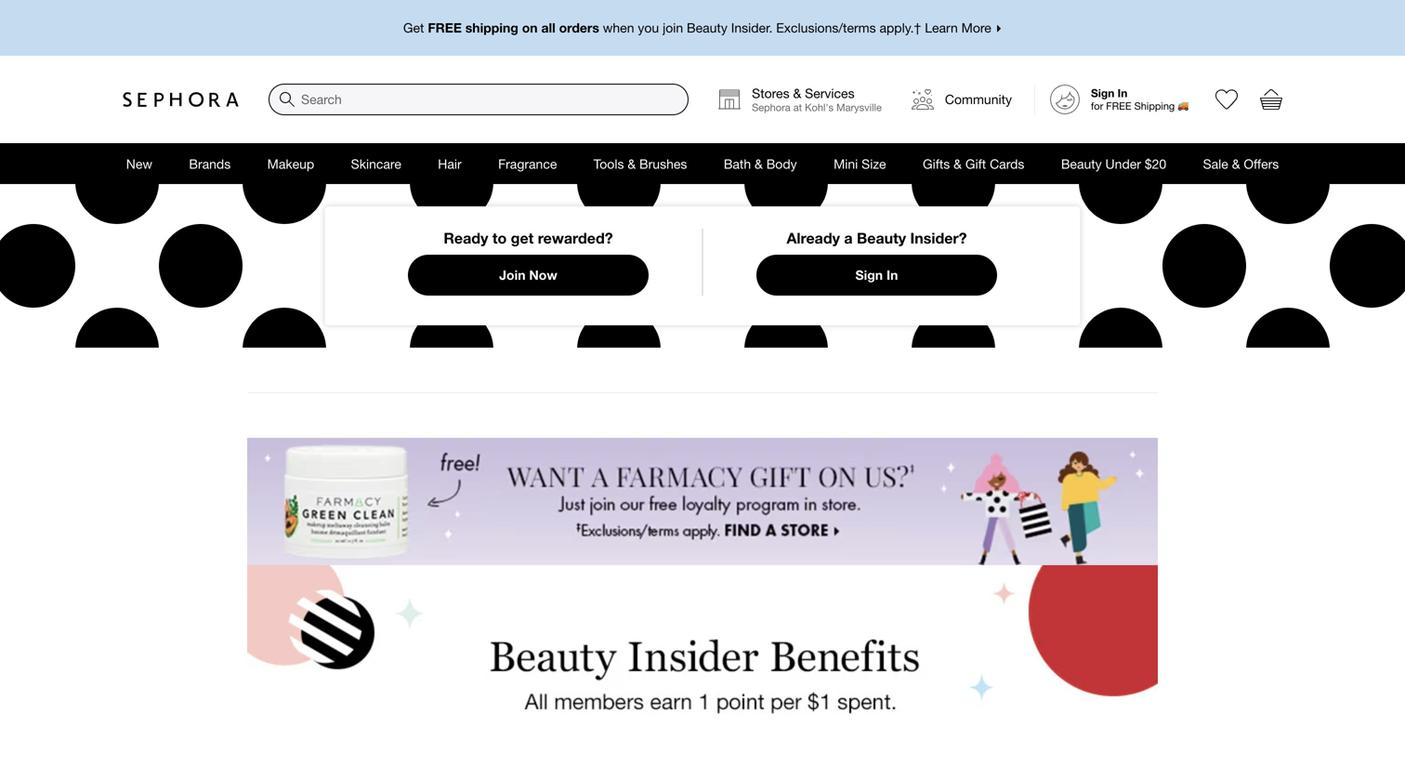 Task type: describe. For each thing, give the bounding box(es) containing it.
fragrance link
[[480, 143, 575, 184]]

under
[[1106, 156, 1141, 171]]

in for sign in
[[887, 267, 898, 283]]

ready to get rewarded?
[[444, 229, 613, 247]]

$20
[[1145, 156, 1167, 171]]

on
[[522, 20, 538, 35]]

hair
[[438, 156, 462, 171]]

in for sign in for free shipping 🚚
[[1118, 87, 1128, 100]]

gifts & gift cards link
[[905, 143, 1043, 184]]

fragrance
[[498, 156, 557, 171]]

sephora
[[752, 101, 791, 113]]

tools
[[594, 156, 624, 171]]

bath
[[724, 156, 751, 171]]

join now
[[499, 267, 558, 283]]

beauty inside popup button
[[1061, 156, 1102, 171]]

sign for sign in
[[856, 267, 883, 283]]

gift
[[966, 156, 986, 171]]

marysville
[[837, 101, 882, 113]]

all
[[541, 20, 556, 35]]

brands
[[189, 156, 231, 171]]

beauty under $20
[[1061, 156, 1167, 171]]

beauty insider benefits | all members earn 1 point per $1 spent. image
[[247, 565, 1158, 765]]

join
[[499, 267, 526, 283]]

already a beauty insider?
[[787, 229, 967, 247]]

shipping
[[466, 20, 519, 35]]

1 vertical spatial beauty
[[857, 229, 906, 247]]

new link
[[108, 143, 171, 184]]

makeup link
[[249, 143, 333, 184]]

shipping
[[1135, 100, 1175, 112]]

mini size
[[834, 156, 886, 171]]

& for sale
[[1232, 156, 1241, 171]]

already
[[787, 229, 840, 247]]

community link
[[897, 71, 1027, 128]]

tools & brushes link
[[575, 143, 706, 184]]

services
[[805, 85, 855, 101]]

free shipping on all orders
[[428, 20, 599, 35]]

body
[[767, 156, 797, 171]]

bath & body link
[[706, 143, 816, 184]]

gifts
[[923, 156, 950, 171]]

skincare
[[351, 156, 401, 171]]

stores
[[752, 85, 790, 101]]

offers
[[1244, 156, 1279, 171]]

a
[[844, 229, 853, 247]]

free inside sign in for free shipping 🚚
[[1106, 100, 1132, 112]]

sale
[[1203, 156, 1229, 171]]

beauty under $20 button
[[1043, 143, 1185, 184]]

sign in for free shipping 🚚
[[1091, 87, 1189, 112]]

skincare link
[[333, 143, 420, 184]]



Task type: locate. For each thing, give the bounding box(es) containing it.
new
[[126, 156, 152, 171]]

ready
[[444, 229, 488, 247]]

cards
[[990, 156, 1025, 171]]

tools & brushes
[[594, 156, 687, 171]]

sign for sign in for free shipping 🚚
[[1091, 87, 1115, 100]]

& right the sale
[[1232, 156, 1241, 171]]

Search search field
[[270, 85, 688, 114]]

for
[[1091, 100, 1104, 112]]

sign
[[1091, 87, 1115, 100], [856, 267, 883, 283]]

at
[[794, 101, 802, 113]]

now
[[529, 267, 558, 283]]

in up under
[[1118, 87, 1128, 100]]

brushes
[[640, 156, 687, 171]]

sale & offers button
[[1185, 143, 1298, 184]]

0 horizontal spatial sign
[[856, 267, 883, 283]]

1 vertical spatial free
[[1106, 100, 1132, 112]]

gifts & gift cards
[[923, 156, 1025, 171]]

rewarded?
[[538, 229, 613, 247]]

& for tools
[[628, 156, 636, 171]]

insider?
[[911, 229, 967, 247]]

0 vertical spatial free
[[428, 20, 462, 35]]

orders
[[559, 20, 599, 35]]

None field
[[269, 84, 689, 115]]

& right tools
[[628, 156, 636, 171]]

free right for
[[1106, 100, 1132, 112]]

beauty left under
[[1061, 156, 1102, 171]]

size
[[862, 156, 886, 171]]

0 vertical spatial beauty
[[1061, 156, 1102, 171]]

stores & services sephora at kohl's marysville
[[752, 85, 882, 113]]

1 horizontal spatial beauty
[[1061, 156, 1102, 171]]

& for gifts
[[954, 156, 962, 171]]

in inside button
[[887, 267, 898, 283]]

hair link
[[420, 143, 480, 184]]

sale & offers
[[1203, 156, 1279, 171]]

1 horizontal spatial in
[[1118, 87, 1128, 100]]

0 horizontal spatial beauty
[[857, 229, 906, 247]]

1 horizontal spatial sign
[[1091, 87, 1115, 100]]

join now button
[[408, 255, 649, 296]]

mini
[[834, 156, 858, 171]]

& for stores
[[793, 85, 802, 101]]

None search field
[[269, 84, 689, 115]]

& right 'bath'
[[755, 156, 763, 171]]

& for bath
[[755, 156, 763, 171]]

sign inside sign in button
[[856, 267, 883, 283]]

go to basket image
[[1261, 88, 1283, 111]]

brands link
[[171, 143, 249, 184]]

in inside sign in for free shipping 🚚
[[1118, 87, 1128, 100]]

free inside button
[[428, 20, 462, 35]]

& up at
[[793, 85, 802, 101]]

free left "shipping"
[[428, 20, 462, 35]]

to
[[493, 229, 507, 247]]

& inside stores & services sephora at kohl's marysville
[[793, 85, 802, 101]]

🚚
[[1178, 100, 1189, 112]]

free
[[428, 20, 462, 35], [1106, 100, 1132, 112]]

community
[[945, 92, 1012, 107]]

want a farmacy gift on us? apply for the sephora credit card in store by 3/31/24. plus get 25% off your first sephora purchase using a sephora credit card today. find a store > image
[[247, 438, 1158, 565]]

in
[[1118, 87, 1128, 100], [887, 267, 898, 283]]

sign in
[[856, 267, 898, 283]]

&
[[793, 85, 802, 101], [628, 156, 636, 171], [755, 156, 763, 171], [954, 156, 962, 171], [1232, 156, 1241, 171]]

& inside dropdown button
[[1232, 156, 1241, 171]]

0 horizontal spatial in
[[887, 267, 898, 283]]

free shipping on all orders button
[[123, 0, 1283, 56]]

kohl's
[[805, 101, 834, 113]]

beauty right a
[[857, 229, 906, 247]]

1 vertical spatial in
[[887, 267, 898, 283]]

mini size link
[[816, 143, 905, 184]]

makeup
[[267, 156, 314, 171]]

bath & body
[[724, 156, 797, 171]]

0 vertical spatial in
[[1118, 87, 1128, 100]]

get
[[511, 229, 534, 247]]

0 vertical spatial sign
[[1091, 87, 1115, 100]]

sign down the already a beauty insider?
[[856, 267, 883, 283]]

0 horizontal spatial free
[[428, 20, 462, 35]]

1 vertical spatial sign
[[856, 267, 883, 283]]

in down the already a beauty insider?
[[887, 267, 898, 283]]

sign inside sign in for free shipping 🚚
[[1091, 87, 1115, 100]]

beauty
[[1061, 156, 1102, 171], [857, 229, 906, 247]]

sign up for
[[1091, 87, 1115, 100]]

sign in button
[[757, 255, 997, 296]]

& left gift
[[954, 156, 962, 171]]

sephora homepage image
[[123, 92, 239, 107]]

1 horizontal spatial free
[[1106, 100, 1132, 112]]



